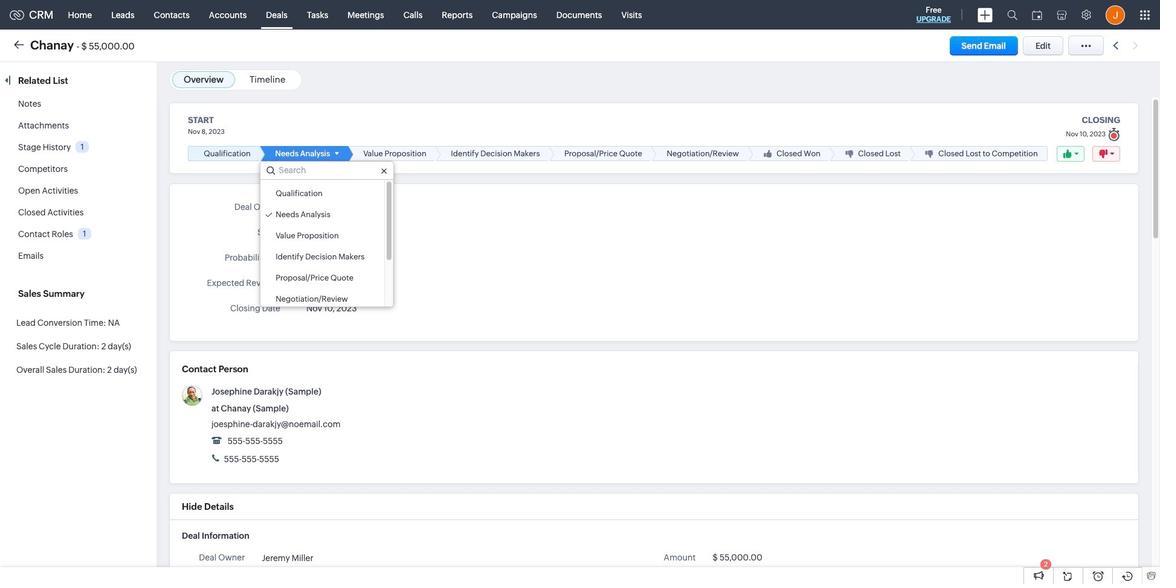 Task type: locate. For each thing, give the bounding box(es) containing it.
create menu element
[[970, 0, 1000, 29]]

calendar image
[[1032, 10, 1042, 20]]

create menu image
[[978, 8, 993, 22]]



Task type: vqa. For each thing, say whether or not it's contained in the screenshot.
signals Element
no



Task type: describe. For each thing, give the bounding box(es) containing it.
logo image
[[10, 10, 24, 20]]

previous record image
[[1113, 42, 1118, 50]]

Search text field
[[261, 162, 393, 179]]



